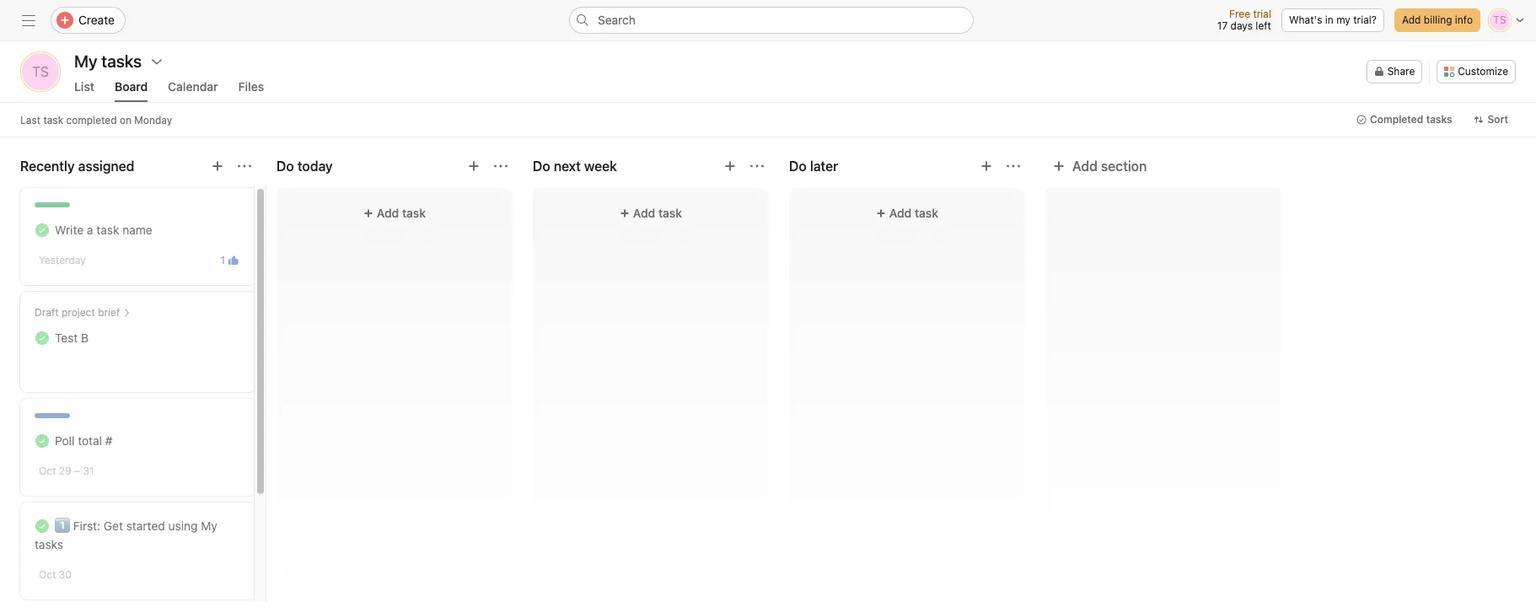 Task type: describe. For each thing, give the bounding box(es) containing it.
project
[[62, 306, 95, 319]]

task for do next week
[[659, 206, 682, 220]]

search
[[598, 13, 636, 27]]

yesterday
[[39, 254, 86, 266]]

completed checkbox for 1️⃣ first: get started using my tasks
[[32, 516, 52, 536]]

files link
[[238, 79, 264, 102]]

completed
[[1370, 113, 1424, 126]]

oct 30
[[39, 568, 72, 581]]

b
[[81, 331, 89, 345]]

info
[[1455, 13, 1473, 26]]

draft project brief
[[35, 306, 120, 319]]

ts button
[[20, 51, 61, 92]]

1️⃣ first: get started using my tasks
[[35, 519, 217, 551]]

brief
[[98, 306, 120, 319]]

board link
[[115, 79, 148, 102]]

31
[[83, 465, 94, 477]]

do later
[[789, 159, 838, 174]]

add for do next week
[[633, 206, 655, 220]]

draft
[[35, 306, 59, 319]]

test
[[55, 331, 78, 345]]

list
[[74, 79, 94, 94]]

trial
[[1253, 8, 1271, 20]]

add task image for do today
[[467, 159, 481, 173]]

first:
[[73, 519, 100, 533]]

completed checkbox for poll
[[32, 431, 52, 451]]

1️⃣
[[55, 519, 70, 533]]

in
[[1325, 13, 1334, 26]]

monday
[[134, 113, 172, 126]]

left
[[1256, 19, 1271, 32]]

completed image for write
[[32, 220, 52, 240]]

ts
[[32, 64, 49, 79]]

sort
[[1488, 113, 1508, 126]]

last
[[20, 113, 40, 126]]

my
[[201, 519, 217, 533]]

write
[[55, 223, 84, 237]]

sort button
[[1467, 108, 1516, 132]]

more section actions image for do today
[[494, 159, 508, 173]]

add task image for do next week
[[723, 159, 737, 173]]

add section button
[[1046, 151, 1154, 181]]

do next week
[[533, 159, 617, 174]]

add task for do next week
[[633, 206, 682, 220]]

write a task name
[[55, 223, 152, 237]]

get
[[104, 519, 123, 533]]

add task button for do today
[[287, 198, 503, 229]]

oct for oct 29 – 31
[[39, 465, 56, 477]]

billing
[[1424, 13, 1452, 26]]

add section
[[1073, 159, 1147, 174]]

30
[[59, 568, 72, 581]]

29
[[59, 465, 71, 477]]

test b
[[55, 331, 89, 345]]

completed
[[66, 113, 117, 126]]

name
[[122, 223, 152, 237]]

completed checkbox for write
[[32, 220, 52, 240]]

share
[[1388, 65, 1415, 78]]

add task image
[[980, 159, 993, 173]]

add billing info button
[[1395, 8, 1481, 32]]

customize button
[[1437, 60, 1516, 83]]

completed checkbox for test b
[[32, 328, 52, 348]]

oct for oct 30
[[39, 568, 56, 581]]

recently assigned
[[20, 159, 134, 174]]



Task type: locate. For each thing, give the bounding box(es) containing it.
3 add task button from the left
[[799, 198, 1015, 229]]

board
[[115, 79, 148, 94]]

completed image for test
[[32, 328, 52, 348]]

completed checkbox left 1️⃣
[[32, 516, 52, 536]]

0 vertical spatial oct
[[39, 465, 56, 477]]

1 vertical spatial completed checkbox
[[32, 516, 52, 536]]

2 add task image from the left
[[467, 159, 481, 173]]

2 completed checkbox from the top
[[32, 516, 52, 536]]

1 horizontal spatial add task button
[[543, 198, 759, 229]]

0 vertical spatial completed checkbox
[[32, 220, 52, 240]]

files
[[238, 79, 264, 94]]

what's in my trial?
[[1289, 13, 1377, 26]]

1 vertical spatial completed image
[[32, 516, 52, 536]]

2 add task from the left
[[633, 206, 682, 220]]

completed image
[[32, 220, 52, 240], [32, 328, 52, 348]]

tasks inside dropdown button
[[1426, 113, 1452, 126]]

days
[[1231, 19, 1253, 32]]

tasks
[[1426, 113, 1452, 126], [35, 537, 63, 551]]

add task button
[[287, 198, 503, 229], [543, 198, 759, 229], [799, 198, 1015, 229]]

Completed checkbox
[[32, 328, 52, 348], [32, 516, 52, 536]]

more section actions image
[[238, 159, 251, 173], [494, 159, 508, 173], [1007, 159, 1020, 173]]

1 horizontal spatial add task image
[[467, 159, 481, 173]]

0 horizontal spatial add task
[[377, 206, 426, 220]]

completed image left 1️⃣
[[32, 516, 52, 536]]

1 add task image from the left
[[211, 159, 224, 173]]

1 horizontal spatial add task
[[633, 206, 682, 220]]

1 button
[[217, 252, 242, 269]]

0 horizontal spatial tasks
[[35, 537, 63, 551]]

1 vertical spatial tasks
[[35, 537, 63, 551]]

1 horizontal spatial tasks
[[1426, 113, 1452, 126]]

task
[[43, 113, 63, 126], [402, 206, 426, 220], [659, 206, 682, 220], [915, 206, 939, 220], [96, 223, 119, 237]]

oct left the 30
[[39, 568, 56, 581]]

show options image
[[150, 55, 164, 68]]

do today
[[277, 159, 333, 174]]

1 completed checkbox from the top
[[32, 220, 52, 240]]

1
[[220, 253, 225, 266]]

add task button for do next week
[[543, 198, 759, 229]]

add task button for do later
[[799, 198, 1015, 229]]

completed image left test
[[32, 328, 52, 348]]

calendar
[[168, 79, 218, 94]]

what's in my trial? button
[[1282, 8, 1384, 32]]

total
[[78, 433, 102, 448]]

1 add task from the left
[[377, 206, 426, 220]]

share button
[[1367, 60, 1423, 83]]

search list box
[[569, 7, 974, 34]]

add task
[[377, 206, 426, 220], [633, 206, 682, 220], [889, 206, 939, 220]]

2 completed image from the top
[[32, 516, 52, 536]]

1 more section actions image from the left
[[238, 159, 251, 173]]

started
[[126, 519, 165, 533]]

section
[[1101, 159, 1147, 174]]

add task for do later
[[889, 206, 939, 220]]

task for do today
[[402, 206, 426, 220]]

free
[[1229, 8, 1250, 20]]

1 add task button from the left
[[287, 198, 503, 229]]

on
[[120, 113, 132, 126]]

17
[[1217, 19, 1228, 32]]

calendar link
[[168, 79, 218, 102]]

2 horizontal spatial more section actions image
[[1007, 159, 1020, 173]]

0 vertical spatial tasks
[[1426, 113, 1452, 126]]

1 oct from the top
[[39, 465, 56, 477]]

completed tasks
[[1370, 113, 1452, 126]]

customize
[[1458, 65, 1508, 78]]

free trial 17 days left
[[1217, 8, 1271, 32]]

more section actions image left do
[[494, 159, 508, 173]]

2 add task button from the left
[[543, 198, 759, 229]]

add task image left more section actions icon
[[723, 159, 737, 173]]

using
[[168, 519, 198, 533]]

oct 30 button
[[39, 568, 72, 581]]

completed image left write
[[32, 220, 52, 240]]

completed image for 1️⃣ first: get started using my tasks
[[32, 516, 52, 536]]

add task image down "calendar" link
[[211, 159, 224, 173]]

more section actions image for recently assigned
[[238, 159, 251, 173]]

0 vertical spatial completed checkbox
[[32, 328, 52, 348]]

tasks down 1️⃣
[[35, 537, 63, 551]]

oct
[[39, 465, 56, 477], [39, 568, 56, 581]]

add for do later
[[889, 206, 912, 220]]

poll
[[55, 433, 75, 448]]

add task image left do
[[467, 159, 481, 173]]

2 completed checkbox from the top
[[32, 431, 52, 451]]

what's
[[1289, 13, 1322, 26]]

my tasks
[[74, 51, 142, 71]]

3 more section actions image from the left
[[1007, 159, 1020, 173]]

completed checkbox left write
[[32, 220, 52, 240]]

tasks inside 1️⃣ first: get started using my tasks
[[35, 537, 63, 551]]

1 vertical spatial oct
[[39, 568, 56, 581]]

completed checkbox left test
[[32, 328, 52, 348]]

1 vertical spatial completed image
[[32, 328, 52, 348]]

search button
[[569, 7, 974, 34]]

create
[[78, 13, 115, 27]]

trial?
[[1354, 13, 1377, 26]]

task for do later
[[915, 206, 939, 220]]

add
[[1402, 13, 1421, 26], [1073, 159, 1098, 174], [377, 206, 399, 220], [633, 206, 655, 220], [889, 206, 912, 220]]

poll total #
[[55, 433, 113, 448]]

a
[[87, 223, 93, 237]]

2 horizontal spatial add task image
[[723, 159, 737, 173]]

0 vertical spatial completed image
[[32, 220, 52, 240]]

add task for do today
[[377, 206, 426, 220]]

add task image for recently assigned
[[211, 159, 224, 173]]

more section actions image right add task image at top
[[1007, 159, 1020, 173]]

–
[[74, 465, 80, 477]]

0 horizontal spatial add task button
[[287, 198, 503, 229]]

2 completed image from the top
[[32, 328, 52, 348]]

expand sidebar image
[[22, 13, 35, 27]]

1 completed image from the top
[[32, 220, 52, 240]]

tasks right completed
[[1426, 113, 1452, 126]]

more section actions image left do today
[[238, 159, 251, 173]]

1 completed checkbox from the top
[[32, 328, 52, 348]]

more section actions image
[[750, 159, 764, 173]]

1 vertical spatial completed checkbox
[[32, 431, 52, 451]]

1 horizontal spatial more section actions image
[[494, 159, 508, 173]]

list link
[[74, 79, 94, 102]]

last task completed on monday
[[20, 113, 172, 126]]

add for do today
[[377, 206, 399, 220]]

2 horizontal spatial add task
[[889, 206, 939, 220]]

create button
[[51, 7, 126, 34]]

1 completed image from the top
[[32, 431, 52, 451]]

completed checkbox left poll on the left bottom of the page
[[32, 431, 52, 451]]

oct 29 – 31
[[39, 465, 94, 477]]

3 add task from the left
[[889, 206, 939, 220]]

more section actions image for do later
[[1007, 159, 1020, 173]]

yesterday button
[[39, 254, 86, 266]]

completed image for poll total #
[[32, 431, 52, 451]]

2 oct from the top
[[39, 568, 56, 581]]

0 vertical spatial completed image
[[32, 431, 52, 451]]

0 horizontal spatial more section actions image
[[238, 159, 251, 173]]

3 add task image from the left
[[723, 159, 737, 173]]

Completed checkbox
[[32, 220, 52, 240], [32, 431, 52, 451]]

my
[[1337, 13, 1351, 26]]

next week
[[554, 159, 617, 174]]

0 horizontal spatial add task image
[[211, 159, 224, 173]]

do
[[533, 159, 550, 174]]

2 more section actions image from the left
[[494, 159, 508, 173]]

2 horizontal spatial add task button
[[799, 198, 1015, 229]]

oct left 29
[[39, 465, 56, 477]]

add billing info
[[1402, 13, 1473, 26]]

add task image
[[211, 159, 224, 173], [467, 159, 481, 173], [723, 159, 737, 173]]

#
[[105, 433, 113, 448]]

completed image
[[32, 431, 52, 451], [32, 516, 52, 536]]

completed tasks button
[[1349, 108, 1460, 132]]

completed image left poll on the left bottom of the page
[[32, 431, 52, 451]]



Task type: vqa. For each thing, say whether or not it's contained in the screenshot.
"trial?"
yes



